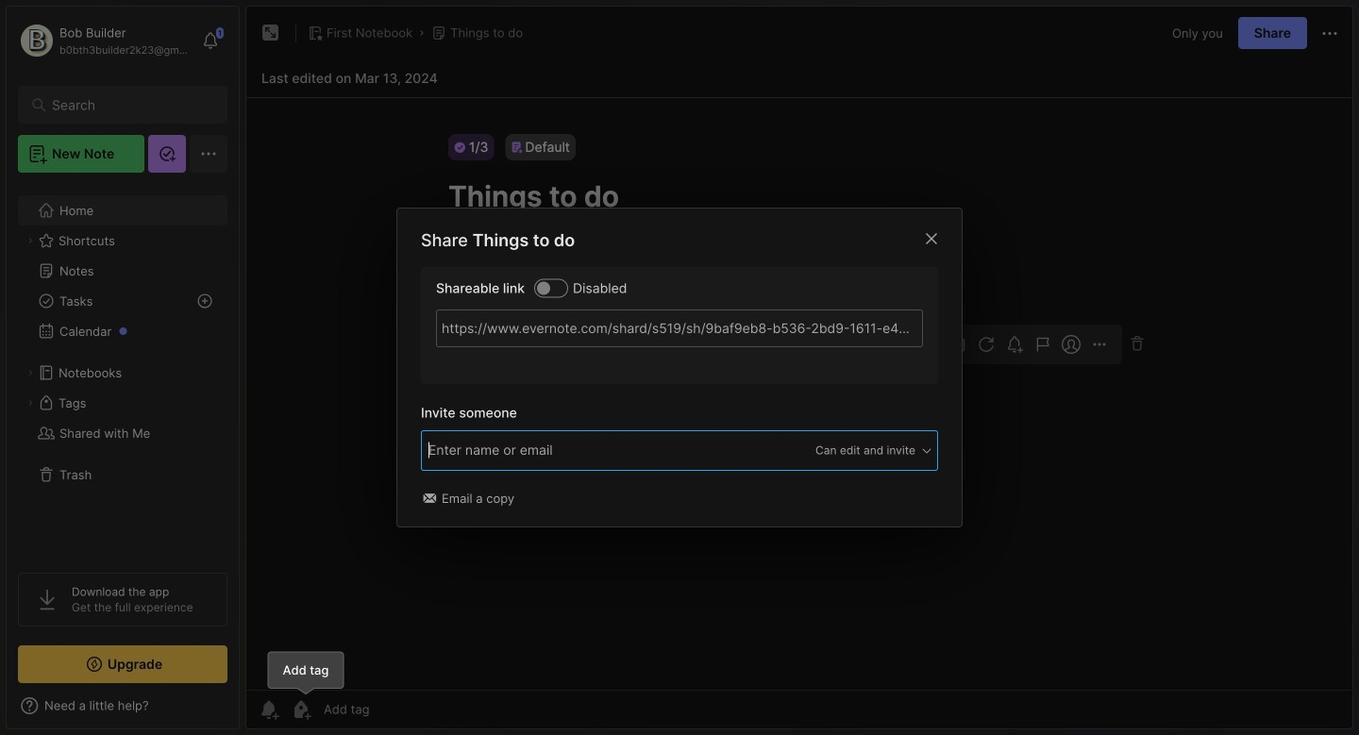 Task type: describe. For each thing, give the bounding box(es) containing it.
Note Editor text field
[[246, 97, 1352, 690]]

add tag image
[[290, 698, 312, 721]]

Select permission field
[[780, 442, 933, 459]]

none search field inside main element
[[52, 93, 202, 116]]

Shared URL text field
[[436, 309, 923, 347]]

expand notebooks image
[[25, 367, 36, 378]]

main element
[[0, 0, 245, 735]]

expand tags image
[[25, 397, 36, 409]]

tree inside main element
[[7, 184, 239, 556]]

close image
[[920, 227, 943, 250]]



Task type: locate. For each thing, give the bounding box(es) containing it.
Search text field
[[52, 96, 202, 114]]

expand note image
[[260, 22, 282, 44]]

tooltip
[[268, 652, 344, 696]]

add a reminder image
[[258, 698, 280, 721]]

Add tag field
[[427, 440, 653, 461]]

None search field
[[52, 93, 202, 116]]

tree
[[7, 184, 239, 556]]

note window element
[[245, 6, 1353, 730]]

shared link switcher image
[[537, 282, 550, 295]]



Task type: vqa. For each thing, say whether or not it's contained in the screenshot.
the rightmost The To
no



